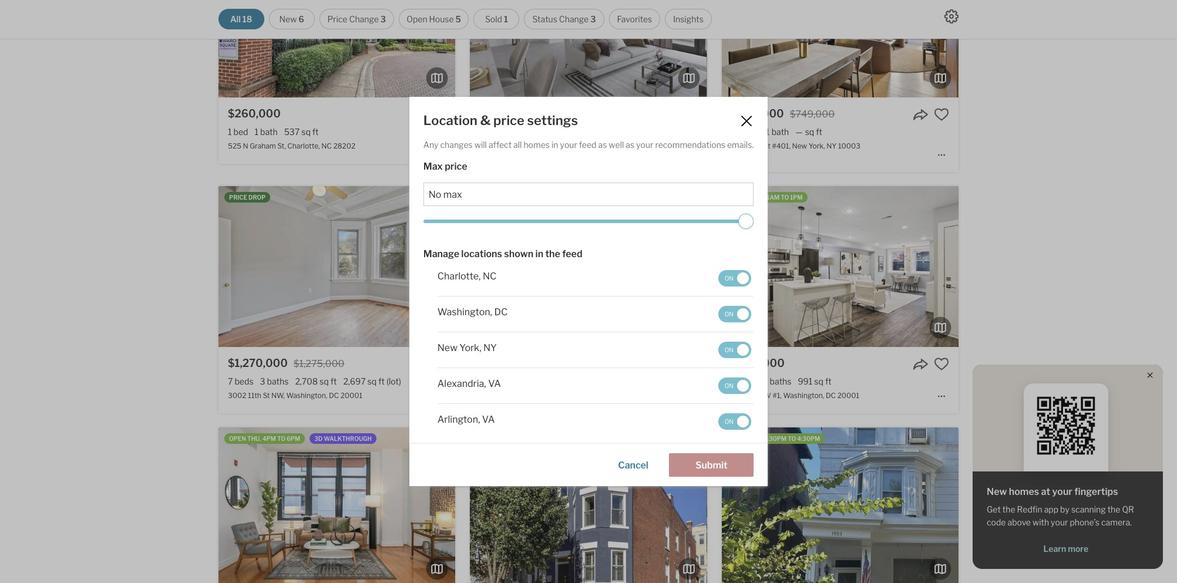 Task type: locate. For each thing, give the bounding box(es) containing it.
beds right 7
[[235, 377, 254, 387]]

to right 4pm
[[277, 436, 286, 443]]

photo of 1200 crystal dr #1514, arlington, va 22202 image
[[234, 0, 471, 98], [470, 0, 707, 98], [707, 0, 944, 98]]

the up the camera. on the bottom of the page
[[1108, 505, 1121, 515]]

walkthrough right 6pm
[[324, 436, 372, 443]]

1 vertical spatial homes
[[1010, 487, 1040, 498]]

open left thu,
[[229, 436, 246, 443]]

price right &
[[494, 113, 525, 128]]

1 change from the left
[[349, 14, 379, 24]]

1pm right the 11am
[[791, 194, 803, 201]]

sq for 1,045
[[565, 127, 574, 137]]

1 left bed
[[228, 127, 232, 137]]

arlington,
[[556, 142, 588, 151], [438, 414, 480, 425]]

open thu, 4pm to 6pm
[[229, 436, 300, 443]]

2 horizontal spatial 3
[[591, 14, 596, 24]]

1 horizontal spatial nc
[[483, 271, 497, 282]]

0 horizontal spatial price
[[445, 161, 468, 172]]

1 horizontal spatial walkthrough
[[575, 436, 623, 443]]

1 photo of 1745 willard st nw, washington, dc 20009 image from the left
[[234, 428, 471, 584]]

new left "6"
[[279, 14, 297, 24]]

2 photo of 1200 crystal dr #1514, arlington, va 22202 image from the left
[[470, 0, 707, 98]]

by
[[1061, 505, 1070, 515]]

option group
[[218, 9, 712, 29]]

get
[[988, 505, 1002, 515]]

va up open sun, 1pm to 3pm
[[482, 414, 495, 425]]

0 horizontal spatial 3
[[260, 377, 265, 387]]

the right shown
[[546, 248, 561, 260]]

1
[[504, 14, 508, 24], [228, 127, 232, 137], [255, 127, 259, 137], [767, 127, 770, 137]]

homes right all
[[524, 140, 550, 150]]

3 inside price change option
[[381, 14, 386, 24]]

3d walkthrough right 6pm
[[315, 436, 372, 443]]

Max price input text field
[[429, 189, 749, 200]]

arlington, va
[[438, 414, 495, 425]]

photo of 1745 willard st nw, washington, dc 20009 image
[[234, 428, 471, 584], [470, 428, 707, 584], [707, 428, 944, 584]]

2 photo of 3409 wilson blvd #309, arlington, va 22201 image from the left
[[470, 186, 707, 348]]

1 up graham
[[255, 127, 259, 137]]

open left the 11am
[[733, 194, 750, 201]]

0 horizontal spatial washington,
[[286, 392, 328, 401]]

va down $699,000
[[489, 378, 501, 389]]

change right price at the top left of the page
[[349, 14, 379, 24]]

washington, down charlotte, nc
[[438, 307, 493, 318]]

$1,270,000
[[228, 357, 288, 370]]

york, down — sq ft
[[809, 142, 826, 151]]

homes up redfin
[[1010, 487, 1040, 498]]

1 horizontal spatial 1pm
[[791, 194, 803, 201]]

beds up affect
[[487, 127, 505, 137]]

open left sun,
[[481, 436, 498, 443]]

washington, down 991 at bottom right
[[784, 392, 825, 401]]

ft for 1,045 sq ft
[[576, 127, 582, 137]]

new 6
[[279, 14, 304, 24]]

3
[[381, 14, 386, 24], [591, 14, 596, 24], [260, 377, 265, 387]]

$749,000
[[790, 109, 835, 120]]

2 1 bath from the left
[[767, 127, 790, 137]]

code
[[988, 518, 1007, 528]]

ft left (lot)
[[379, 377, 385, 387]]

change inside option
[[349, 14, 379, 24]]

status change 3
[[533, 14, 596, 24]]

feed down max price slider range field
[[563, 248, 583, 260]]

1 horizontal spatial homes
[[1010, 487, 1040, 498]]

va for alexandria, va
[[489, 378, 501, 389]]

any changes will affect all homes in your feed as well as your recommendations emails.
[[424, 140, 754, 150]]

new for new homes at your fingertips
[[988, 487, 1008, 498]]

2 up nw in the bottom of the page
[[764, 377, 769, 387]]

your right at
[[1053, 487, 1073, 498]]

2 beds
[[480, 127, 505, 137], [480, 377, 505, 387], [732, 377, 757, 387]]

0 horizontal spatial as
[[599, 140, 607, 150]]

ft for 991 sq ft
[[826, 377, 832, 387]]

1 vertical spatial 1pm
[[514, 436, 527, 443]]

3 for price change 3
[[381, 14, 386, 24]]

all 18
[[230, 14, 252, 24]]

recommendations
[[656, 140, 726, 150]]

ft up any changes will affect all homes in your feed as well as your recommendations emails.
[[576, 127, 582, 137]]

favorite button image
[[431, 107, 446, 122]]

photo of 3409 wilson blvd #309, arlington, va 22201 image
[[234, 186, 471, 348], [470, 186, 707, 348], [707, 186, 944, 348]]

4:30pm
[[798, 436, 821, 443]]

ft for — sq ft
[[817, 127, 823, 137]]

3d right 6pm
[[315, 436, 323, 443]]

1 horizontal spatial 20001
[[838, 392, 860, 401]]

sq right the 2,697
[[368, 377, 377, 387]]

2 beds down $699,000
[[480, 377, 505, 387]]

walkthrough for open thu, 4pm to 6pm
[[324, 436, 372, 443]]

the
[[546, 248, 561, 260], [1003, 505, 1016, 515], [1108, 505, 1121, 515]]

nc
[[322, 142, 332, 151], [483, 271, 497, 282]]

change for price change
[[349, 14, 379, 24]]

3d right 3pm
[[565, 436, 573, 443]]

0 vertical spatial ny
[[827, 142, 837, 151]]

0 horizontal spatial homes
[[524, 140, 550, 150]]

charlotte, nc
[[438, 271, 497, 282]]

st right t
[[750, 392, 757, 401]]

new for new york, ny
[[438, 342, 458, 354]]

0 horizontal spatial 1pm
[[514, 436, 527, 443]]

dc up new york, ny
[[495, 307, 508, 318]]

sun,
[[499, 436, 513, 443]]

1 horizontal spatial change
[[560, 14, 589, 24]]

your inside "get the redfin app by scanning the qr code above with your phone's camera."
[[1052, 518, 1069, 528]]

thu,
[[247, 436, 261, 443]]

5
[[456, 14, 461, 24]]

change
[[349, 14, 379, 24], [560, 14, 589, 24]]

favorites
[[617, 14, 653, 24]]

locations
[[462, 248, 503, 260]]

ft left the 2,697
[[331, 377, 337, 387]]

0 vertical spatial in
[[552, 140, 559, 150]]

1 horizontal spatial the
[[1003, 505, 1016, 515]]

0 horizontal spatial arlington,
[[438, 414, 480, 425]]

0 vertical spatial price
[[494, 113, 525, 128]]

2 photo of 911 t st nw #1, washington, dc 20001 image from the left
[[722, 186, 959, 348]]

sat, left the 11am
[[751, 194, 763, 201]]

0 horizontal spatial bath
[[260, 127, 278, 137]]

0 horizontal spatial in
[[536, 248, 544, 260]]

nw,
[[272, 392, 285, 401]]

1 1 bath from the left
[[255, 127, 278, 137]]

1 horizontal spatial 3d walkthrough
[[565, 436, 623, 443]]

2,697
[[344, 377, 366, 387]]

price down changes
[[445, 161, 468, 172]]

to right the 11am
[[781, 194, 790, 201]]

2 vertical spatial va
[[482, 414, 495, 425]]

12th
[[748, 142, 763, 151]]

insights
[[674, 14, 704, 24]]

2 walkthrough from the left
[[575, 436, 623, 443]]

0 vertical spatial 1pm
[[791, 194, 803, 201]]

dc down 991 sq ft
[[826, 392, 836, 401]]

3d for open sun, 1pm to 3pm
[[565, 436, 573, 443]]

sq right —
[[806, 127, 815, 137]]

1 bath for $260,000
[[255, 127, 278, 137]]

1 bath up graham
[[255, 127, 278, 137]]

3 left open
[[381, 14, 386, 24]]

crystal
[[499, 142, 522, 151]]

nw
[[759, 392, 772, 401]]

0 horizontal spatial the
[[546, 248, 561, 260]]

0 horizontal spatial st
[[263, 392, 270, 401]]

st right 12th
[[764, 142, 771, 151]]

sq right 991 at bottom right
[[815, 377, 824, 387]]

affect
[[489, 140, 512, 150]]

1 horizontal spatial dc
[[495, 307, 508, 318]]

qr
[[1123, 505, 1135, 515]]

to right 2:30pm
[[788, 436, 797, 443]]

2 photo of 2120 vermont ave nw #109, washington, dc 20001 image from the left
[[219, 428, 456, 584]]

sq for 2,708
[[320, 377, 329, 387]]

1 sat, from the top
[[751, 194, 763, 201]]

new
[[279, 14, 297, 24], [793, 142, 808, 151], [438, 342, 458, 354], [988, 487, 1008, 498]]

bath up graham
[[260, 127, 278, 137]]

1 vertical spatial va
[[489, 378, 501, 389]]

walkthrough for open sun, 1pm to 3pm
[[575, 436, 623, 443]]

2 3d walkthrough from the left
[[565, 436, 623, 443]]

$695,000 $749,000
[[732, 108, 835, 120]]

arlington, down alexandria,
[[438, 414, 480, 425]]

in right shown
[[536, 248, 544, 260]]

991
[[798, 377, 813, 387]]

bath up #401, on the top of page
[[772, 127, 790, 137]]

ny up $699,000
[[484, 342, 497, 354]]

open for open thu, 4pm to 6pm
[[229, 436, 246, 443]]

your down by
[[1052, 518, 1069, 528]]

to left 3pm
[[528, 436, 536, 443]]

0 horizontal spatial change
[[349, 14, 379, 24]]

2 photo of 525 n graham st, charlotte, nc 28202 image from the left
[[219, 0, 456, 98]]

emails.
[[728, 140, 754, 150]]

525 n graham st, charlotte, nc 28202
[[228, 142, 356, 151]]

ft for 2,708 sq ft
[[331, 377, 337, 387]]

39 e 12th st #401, new york, ny 10003
[[732, 142, 861, 151]]

0 horizontal spatial 20001
[[341, 392, 363, 401]]

1 vertical spatial york,
[[460, 342, 482, 354]]

0 vertical spatial va
[[589, 142, 599, 151]]

— sq ft
[[796, 127, 823, 137]]

2 beds for $699,000
[[480, 377, 505, 387]]

0 horizontal spatial ny
[[484, 342, 497, 354]]

the right the get
[[1003, 505, 1016, 515]]

3d for open thu, 4pm to 6pm
[[315, 436, 323, 443]]

favorite button checkbox for $695,000
[[935, 107, 950, 122]]

learn more link
[[988, 544, 1146, 555]]

1 vertical spatial in
[[536, 248, 544, 260]]

your
[[560, 140, 578, 150], [637, 140, 654, 150], [1053, 487, 1073, 498], [1052, 518, 1069, 528]]

$699,000
[[480, 357, 533, 370]]

1 3d walkthrough from the left
[[315, 436, 372, 443]]

favorite button image
[[935, 107, 950, 122], [431, 357, 446, 372], [683, 357, 698, 372], [935, 357, 950, 372]]

beds down $699,000
[[487, 377, 505, 387]]

n
[[243, 142, 248, 151]]

1 bath up #401, on the top of page
[[767, 127, 790, 137]]

2 beds up t
[[732, 377, 757, 387]]

3d walkthrough for open thu, 4pm to 6pm
[[315, 436, 372, 443]]

0 vertical spatial york,
[[809, 142, 826, 151]]

0 horizontal spatial 3d
[[315, 436, 323, 443]]

change for status change
[[560, 14, 589, 24]]

2 baths from the left
[[770, 377, 792, 387]]

change right status
[[560, 14, 589, 24]]

ft down $749,000
[[817, 127, 823, 137]]

nc down locations
[[483, 271, 497, 282]]

open left 2:30pm
[[733, 436, 750, 443]]

1 horizontal spatial washington,
[[438, 307, 493, 318]]

status
[[533, 14, 558, 24]]

1 vertical spatial feed
[[563, 248, 583, 260]]

walkthrough up cancel button
[[575, 436, 623, 443]]

20001
[[341, 392, 363, 401], [838, 392, 860, 401]]

favorite button image for $695,000
[[935, 107, 950, 122]]

beds for 2,708
[[235, 377, 254, 387]]

1 walkthrough from the left
[[324, 436, 372, 443]]

ny left 10003
[[827, 142, 837, 151]]

0 vertical spatial nc
[[322, 142, 332, 151]]

charlotte, down manage
[[438, 271, 481, 282]]

beds
[[487, 127, 505, 137], [235, 377, 254, 387], [487, 377, 505, 387], [738, 377, 757, 387]]

photo of 3002 11th st nw, washington, dc 20001 image
[[0, 186, 219, 348], [219, 186, 456, 348], [456, 186, 693, 348]]

open for open sun, 1pm to 3pm
[[481, 436, 498, 443]]

ft right 991 at bottom right
[[826, 377, 832, 387]]

open for open sat, 2:30pm to 4:30pm
[[733, 436, 750, 443]]

charlotte, down 537 sq ft
[[288, 142, 320, 151]]

2 bath from the left
[[772, 127, 790, 137]]

0 horizontal spatial dc
[[329, 392, 339, 401]]

new homes at your fingertips
[[988, 487, 1119, 498]]

sq right 1,045
[[565, 127, 574, 137]]

0 vertical spatial sat,
[[751, 194, 763, 201]]

3 up the 11th
[[260, 377, 265, 387]]

1 vertical spatial sat,
[[751, 436, 763, 443]]

photo of 911 t st nw #1, washington, dc 20001 image
[[485, 186, 722, 348], [722, 186, 959, 348], [959, 186, 1178, 348]]

0 vertical spatial feed
[[579, 140, 597, 150]]

sat, for 2:30pm
[[751, 436, 763, 443]]

cancel
[[619, 460, 649, 471]]

baths for 2 baths
[[770, 377, 792, 387]]

washington, down 2,708 on the bottom left of the page
[[286, 392, 328, 401]]

arlington, down 1,045 sq ft
[[556, 142, 588, 151]]

nc left the "28202"
[[322, 142, 332, 151]]

1 photo of 525 n graham st, charlotte, nc 28202 image from the left
[[0, 0, 219, 98]]

ft right 537
[[313, 127, 319, 137]]

price
[[494, 113, 525, 128], [445, 161, 468, 172]]

0 horizontal spatial baths
[[267, 377, 289, 387]]

2 change from the left
[[560, 14, 589, 24]]

favorite button image for $600,000
[[935, 357, 950, 372]]

feed left the 22202
[[579, 140, 597, 150]]

sat, left 2:30pm
[[751, 436, 763, 443]]

ft for 2,697 sq ft (lot)
[[379, 377, 385, 387]]

va left the 22202
[[589, 142, 599, 151]]

3 left favorites
[[591, 14, 596, 24]]

dr
[[523, 142, 531, 151]]

new down —
[[793, 142, 808, 151]]

ft
[[313, 127, 319, 137], [576, 127, 582, 137], [817, 127, 823, 137], [331, 377, 337, 387], [379, 377, 385, 387], [826, 377, 832, 387]]

#401,
[[773, 142, 791, 151]]

bath for $695,000
[[772, 127, 790, 137]]

Favorites radio
[[609, 9, 661, 29]]

dc down 2,708 sq ft
[[329, 392, 339, 401]]

favorite button checkbox
[[431, 107, 446, 122], [935, 107, 950, 122], [683, 357, 698, 372], [935, 357, 950, 372]]

1 horizontal spatial as
[[626, 140, 635, 150]]

0 horizontal spatial walkthrough
[[324, 436, 372, 443]]

beds up t
[[738, 377, 757, 387]]

2 horizontal spatial washington,
[[784, 392, 825, 401]]

sq right 2,708 on the bottom left of the page
[[320, 377, 329, 387]]

as left well
[[599, 140, 607, 150]]

1 horizontal spatial bath
[[772, 127, 790, 137]]

1 horizontal spatial st
[[750, 392, 757, 401]]

1 horizontal spatial york,
[[809, 142, 826, 151]]

2,697 sq ft (lot)
[[344, 377, 401, 387]]

favorite button checkbox for $600,000
[[935, 357, 950, 372]]

0 horizontal spatial charlotte,
[[288, 142, 320, 151]]

st left nw,
[[263, 392, 270, 401]]

2 sat, from the top
[[751, 436, 763, 443]]

option group containing all
[[218, 9, 712, 29]]

baths up #1,
[[770, 377, 792, 387]]

1 baths from the left
[[267, 377, 289, 387]]

as right well
[[626, 140, 635, 150]]

york, up alexandria, va
[[460, 342, 482, 354]]

911 t st nw #1, washington, dc 20001
[[732, 392, 860, 401]]

6pm
[[287, 436, 300, 443]]

1 right sold
[[504, 14, 508, 24]]

new up favorite button option at left bottom
[[438, 342, 458, 354]]

change inside radio
[[560, 14, 589, 24]]

0 horizontal spatial 1 bath
[[255, 127, 278, 137]]

3 inside status change radio
[[591, 14, 596, 24]]

2 3d from the left
[[565, 436, 573, 443]]

1 photo of 3409 wilson blvd #309, arlington, va 22201 image from the left
[[234, 186, 471, 348]]

favorite button image for $699,000
[[683, 357, 698, 372]]

2 up will
[[480, 127, 485, 137]]

1 bath from the left
[[260, 127, 278, 137]]

1 bath
[[255, 127, 278, 137], [767, 127, 790, 137]]

photo of 2120 vermont ave nw #109, washington, dc 20001 image
[[0, 428, 219, 584], [219, 428, 456, 584], [456, 428, 693, 584]]

baths up nw,
[[267, 377, 289, 387]]

bath
[[260, 127, 278, 137], [772, 127, 790, 137]]

as
[[599, 140, 607, 150], [626, 140, 635, 150]]

2 up 911
[[732, 377, 737, 387]]

3 photo of 3002 11th st nw, washington, dc 20001 image from the left
[[456, 186, 693, 348]]

0 horizontal spatial 3d walkthrough
[[315, 436, 372, 443]]

new inside option
[[279, 14, 297, 24]]

1 horizontal spatial 1 bath
[[767, 127, 790, 137]]

1 horizontal spatial baths
[[770, 377, 792, 387]]

new up the get
[[988, 487, 1008, 498]]

open sat, 11am to 1pm
[[733, 194, 803, 201]]

911
[[732, 392, 743, 401]]

open sun, 1pm to 3pm
[[481, 436, 551, 443]]

bed
[[234, 127, 248, 137]]

1 horizontal spatial 3d
[[565, 436, 573, 443]]

to
[[781, 194, 790, 201], [277, 436, 286, 443], [528, 436, 536, 443], [788, 436, 797, 443]]

bath for $260,000
[[260, 127, 278, 137]]

1 3d from the left
[[315, 436, 323, 443]]

1pm right sun,
[[514, 436, 527, 443]]

Max price slider range field
[[424, 214, 754, 229]]

1 vertical spatial price
[[445, 161, 468, 172]]

1 horizontal spatial 3
[[381, 14, 386, 24]]

0 vertical spatial arlington,
[[556, 142, 588, 151]]

in down 1,045
[[552, 140, 559, 150]]

sq right 537
[[302, 127, 311, 137]]

1pm
[[791, 194, 803, 201], [514, 436, 527, 443]]

photo of 39 e 12th st #401, new york, ny 10003 image
[[485, 0, 722, 98], [722, 0, 959, 98], [959, 0, 1178, 98]]

3d walkthrough up cancel button
[[565, 436, 623, 443]]

2 baths
[[764, 377, 792, 387]]

dc
[[495, 307, 508, 318], [329, 392, 339, 401], [826, 392, 836, 401]]

location
[[424, 113, 478, 128]]

learn
[[1044, 544, 1067, 554]]

photo of 525 n graham st, charlotte, nc 28202 image
[[0, 0, 219, 98], [219, 0, 456, 98], [456, 0, 693, 98]]

1 vertical spatial charlotte,
[[438, 271, 481, 282]]

2
[[480, 127, 485, 137], [480, 377, 485, 387], [732, 377, 737, 387], [764, 377, 769, 387]]

baths
[[267, 377, 289, 387], [770, 377, 792, 387]]

0 horizontal spatial york,
[[460, 342, 482, 354]]

st for 911 t st nw #1, washington, dc 20001
[[750, 392, 757, 401]]



Task type: vqa. For each thing, say whether or not it's contained in the screenshot.
the bottom the for
no



Task type: describe. For each thing, give the bounding box(es) containing it.
1 bed
[[228, 127, 248, 137]]

2 horizontal spatial dc
[[826, 392, 836, 401]]

house
[[429, 14, 454, 24]]

sold 1
[[485, 14, 508, 24]]

1 as from the left
[[599, 140, 607, 150]]

Open House radio
[[399, 9, 469, 29]]

3002 11th st nw, washington, dc 20001
[[228, 392, 363, 401]]

camera.
[[1102, 518, 1133, 528]]

1,045 sq ft
[[541, 127, 582, 137]]

all
[[514, 140, 522, 150]]

1 horizontal spatial in
[[552, 140, 559, 150]]

1 vertical spatial nc
[[483, 271, 497, 282]]

new york, ny
[[438, 342, 497, 354]]

1 photo of 2120 vermont ave nw #109, washington, dc 20001 image from the left
[[0, 428, 219, 584]]

drop
[[249, 194, 266, 201]]

6
[[299, 14, 304, 24]]

st for 3002 11th st nw, washington, dc 20001
[[263, 392, 270, 401]]

alexandria,
[[438, 378, 487, 389]]

ft for 537 sq ft
[[313, 127, 319, 137]]

to for 4pm
[[277, 436, 286, 443]]

to for 11am
[[781, 194, 790, 201]]

more
[[1069, 544, 1089, 554]]

2:30pm
[[764, 436, 787, 443]]

(lot)
[[387, 377, 401, 387]]

3pm
[[538, 436, 551, 443]]

beds for 1,045
[[487, 127, 505, 137]]

2 photo of 3002 11th st nw, washington, dc 20001 image from the left
[[219, 186, 456, 348]]

alexandria, va
[[438, 378, 501, 389]]

Insights radio
[[665, 9, 712, 29]]

sq for 991
[[815, 377, 824, 387]]

$540,000
[[539, 109, 585, 120]]

photo of 1853 ontario pl nw, washington, dc 20009 image
[[722, 428, 959, 584]]

$260,000
[[228, 108, 281, 120]]

2 horizontal spatial st
[[764, 142, 771, 151]]

settings
[[528, 113, 578, 128]]

open for open sat, 11am to 1pm
[[733, 194, 750, 201]]

new for new 6
[[279, 14, 297, 24]]

3 photo of 1200 crystal dr #1514, arlington, va 22202 image from the left
[[707, 0, 944, 98]]

beds for 991
[[738, 377, 757, 387]]

All radio
[[218, 9, 264, 29]]

2 beds up the 1200
[[480, 127, 505, 137]]

#1514,
[[533, 142, 554, 151]]

max price
[[424, 161, 468, 172]]

your down 1,045 sq ft
[[560, 140, 578, 150]]

will
[[475, 140, 487, 150]]

3d walkthrough for open sun, 1pm to 3pm
[[565, 436, 623, 443]]

sq for 537
[[302, 127, 311, 137]]

3 photo of 2120 vermont ave nw #109, washington, dc 20001 image from the left
[[456, 428, 693, 584]]

$530,000
[[480, 108, 533, 120]]

3 photo of 525 n graham st, charlotte, nc 28202 image from the left
[[456, 0, 693, 98]]

2 as from the left
[[626, 140, 635, 150]]

1 horizontal spatial price
[[494, 113, 525, 128]]

22202
[[600, 142, 622, 151]]

favorite button checkbox
[[431, 357, 446, 372]]

e
[[742, 142, 747, 151]]

3 baths
[[260, 377, 289, 387]]

1 20001 from the left
[[341, 392, 363, 401]]

3 photo of 1745 willard st nw, washington, dc 20009 image from the left
[[707, 428, 944, 584]]

1 horizontal spatial ny
[[827, 142, 837, 151]]

price
[[328, 14, 348, 24]]

Sold radio
[[474, 9, 520, 29]]

7 beds
[[228, 377, 254, 387]]

2,708
[[295, 377, 318, 387]]

sold
[[485, 14, 503, 24]]

Status Change radio
[[525, 9, 605, 29]]

1 inside sold option
[[504, 14, 508, 24]]

open sat, 2:30pm to 4:30pm
[[733, 436, 821, 443]]

4pm
[[263, 436, 276, 443]]

to for 1pm
[[528, 436, 536, 443]]

app install qr code image
[[1034, 393, 1100, 459]]

3 for status change 3
[[591, 14, 596, 24]]

3 photo of 911 t st nw #1, washington, dc 20001 image from the left
[[959, 186, 1178, 348]]

to for 2:30pm
[[788, 436, 797, 443]]

1 down $695,000
[[767, 127, 770, 137]]

1 horizontal spatial arlington,
[[556, 142, 588, 151]]

above
[[1008, 518, 1032, 528]]

fingertips
[[1075, 487, 1119, 498]]

18
[[243, 14, 252, 24]]

va for arlington, va
[[482, 414, 495, 425]]

favorite button checkbox for $699,000
[[683, 357, 698, 372]]

1 photo of 1200 crystal dr #1514, arlington, va 22202 image from the left
[[234, 0, 471, 98]]

manage
[[424, 248, 460, 260]]

2 photo of 39 e 12th st #401, new york, ny 10003 image from the left
[[722, 0, 959, 98]]

your right well
[[637, 140, 654, 150]]

2 beds for $600,000
[[732, 377, 757, 387]]

favorite button image for $1,270,000
[[431, 357, 446, 372]]

11th
[[248, 392, 261, 401]]

7
[[228, 377, 233, 387]]

2 20001 from the left
[[838, 392, 860, 401]]

991 sq ft
[[798, 377, 832, 387]]

location & price settings
[[424, 113, 578, 128]]

baths for 3 baths
[[267, 377, 289, 387]]

learn more
[[1044, 544, 1089, 554]]

scanning
[[1072, 505, 1107, 515]]

at
[[1042, 487, 1051, 498]]

st,
[[278, 142, 286, 151]]

shown
[[505, 248, 534, 260]]

1,045
[[541, 127, 563, 137]]

0 horizontal spatial nc
[[322, 142, 332, 151]]

3 photo of 3409 wilson blvd #309, arlington, va 22201 image from the left
[[707, 186, 944, 348]]

sq for —
[[806, 127, 815, 137]]

price drop
[[229, 194, 266, 201]]

2 photo of 1745 willard st nw, washington, dc 20009 image from the left
[[470, 428, 707, 584]]

39
[[732, 142, 741, 151]]

$1,275,000
[[294, 359, 345, 370]]

app
[[1045, 505, 1059, 515]]

537 sq ft
[[284, 127, 319, 137]]

redfin
[[1018, 505, 1043, 515]]

1 photo of 3002 11th st nw, washington, dc 20001 image from the left
[[0, 186, 219, 348]]

1 vertical spatial arlington,
[[438, 414, 480, 425]]

1 vertical spatial ny
[[484, 342, 497, 354]]

sq for 2,697
[[368, 377, 377, 387]]

0 vertical spatial homes
[[524, 140, 550, 150]]

10003
[[839, 142, 861, 151]]

1 bath for $695,000
[[767, 127, 790, 137]]

favorite button checkbox for $260,000
[[431, 107, 446, 122]]

t
[[744, 392, 749, 401]]

&
[[480, 113, 491, 128]]

sat, for 11am
[[751, 194, 763, 201]]

1 photo of 911 t st nw #1, washington, dc 20001 image from the left
[[485, 186, 722, 348]]

0 vertical spatial charlotte,
[[288, 142, 320, 151]]

3002
[[228, 392, 247, 401]]

2 horizontal spatial the
[[1108, 505, 1121, 515]]

price change 3
[[328, 14, 386, 24]]

phone's
[[1071, 518, 1100, 528]]

1200
[[480, 142, 497, 151]]

$600,000
[[732, 357, 785, 370]]

$1,270,000 $1,275,000
[[228, 357, 345, 370]]

washington, dc
[[438, 307, 508, 318]]

cancel button
[[604, 454, 660, 477]]

Price Change radio
[[320, 9, 394, 29]]

3 photo of 39 e 12th st #401, new york, ny 10003 image from the left
[[959, 0, 1178, 98]]

price
[[229, 194, 247, 201]]

1200 crystal dr #1514, arlington, va 22202
[[480, 142, 622, 151]]

open
[[407, 14, 428, 24]]

1 photo of 39 e 12th st #401, new york, ny 10003 image from the left
[[485, 0, 722, 98]]

1 horizontal spatial charlotte,
[[438, 271, 481, 282]]

manage locations shown in the feed
[[424, 248, 583, 260]]

2 down $699,000
[[480, 377, 485, 387]]

New radio
[[269, 9, 315, 29]]



